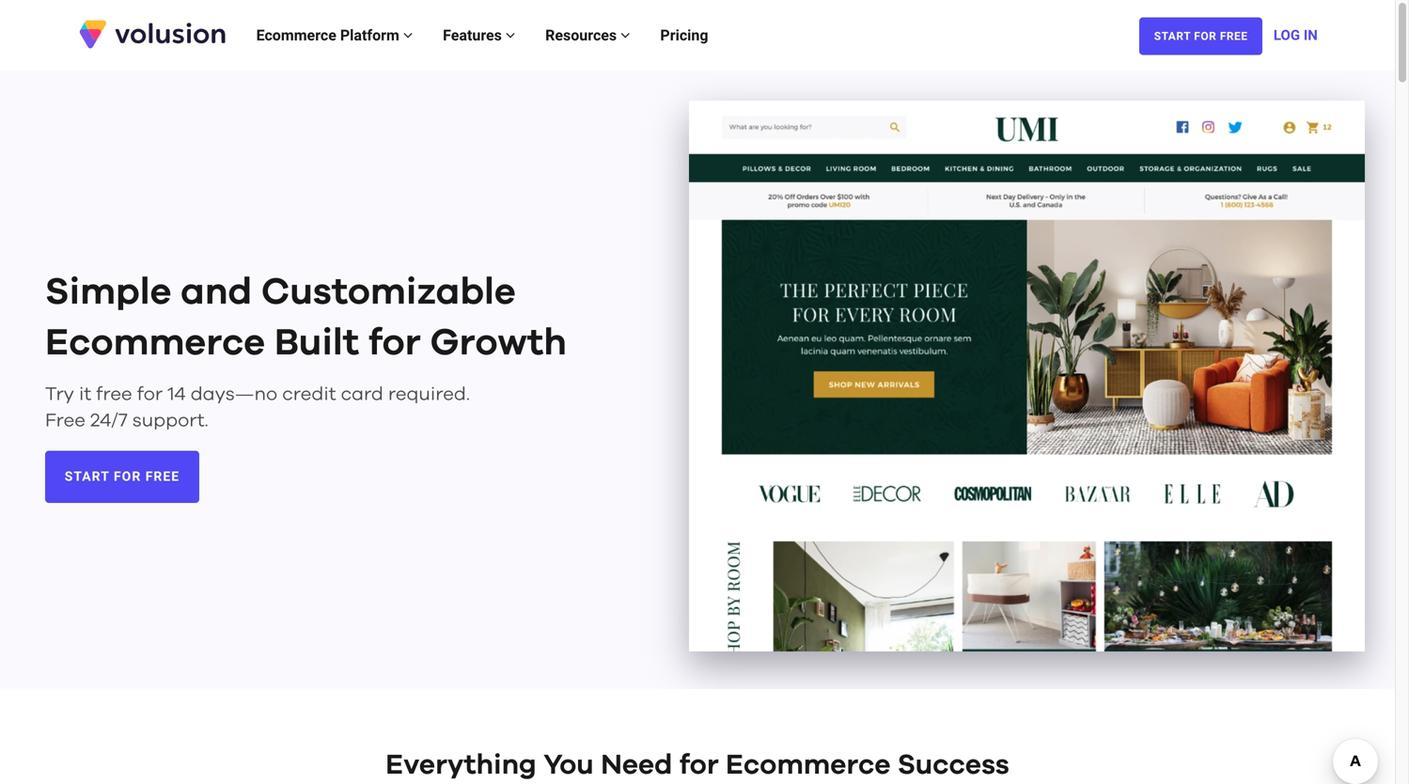 Task type: describe. For each thing, give the bounding box(es) containing it.
14
[[168, 385, 186, 404]]

days—no
[[191, 385, 278, 404]]

it
[[79, 385, 91, 404]]

for
[[1195, 30, 1217, 43]]

pricing
[[661, 26, 709, 44]]

ecommerce inside simple and customizable ecommerce built for growth
[[45, 325, 265, 362]]

success
[[898, 752, 1010, 780]]

everything you need for ecommerce success
[[386, 752, 1010, 780]]

support.
[[132, 412, 209, 431]]

for
[[114, 469, 141, 484]]

customizable
[[261, 274, 516, 311]]

try
[[45, 385, 74, 404]]

features
[[443, 26, 506, 44]]

ecommerce inside "link"
[[256, 26, 337, 44]]

start
[[1155, 30, 1191, 43]]

features link
[[428, 7, 531, 63]]

simple
[[45, 274, 172, 311]]

free inside try it free for 14 days—no credit card required. free 24/7 support.
[[45, 412, 85, 431]]

try it free for 14 days—no credit card required. free 24/7 support.
[[45, 385, 470, 431]]

platform
[[340, 26, 400, 44]]

for for 14
[[137, 385, 163, 404]]

simple and customizable ecommerce built for growth
[[45, 274, 567, 362]]

start for free
[[1155, 30, 1249, 43]]

start for free
[[65, 469, 180, 484]]

and
[[181, 274, 252, 311]]

start for free link
[[45, 451, 199, 503]]



Task type: vqa. For each thing, say whether or not it's contained in the screenshot.
'to' within the Allow your customers to earn rewards points from their purchases and spend them at checkout on any future purchases.
no



Task type: locate. For each thing, give the bounding box(es) containing it.
0 vertical spatial ecommerce
[[256, 26, 337, 44]]

for
[[137, 385, 163, 404], [680, 752, 719, 780]]

pricing link
[[646, 7, 724, 63]]

angle down image for resources
[[621, 28, 631, 43]]

angle down image right platform
[[403, 28, 413, 43]]

free down try
[[45, 412, 85, 431]]

angle down image left pricing
[[621, 28, 631, 43]]

0 horizontal spatial for
[[137, 385, 163, 404]]

need
[[601, 752, 673, 780]]

0 vertical spatial for
[[137, 385, 163, 404]]

angle down image inside ecommerce platform "link"
[[403, 28, 413, 43]]

1 vertical spatial for
[[680, 752, 719, 780]]

1 vertical spatial ecommerce
[[45, 325, 265, 362]]

you
[[544, 752, 594, 780]]

2 horizontal spatial angle down image
[[621, 28, 631, 43]]

ecommerce platform link
[[241, 7, 428, 63]]

everything
[[386, 752, 537, 780]]

in
[[1304, 27, 1318, 43]]

0 horizontal spatial free
[[45, 412, 85, 431]]

angle down image inside features link
[[506, 28, 516, 43]]

2 vertical spatial ecommerce
[[726, 752, 891, 780]]

0 vertical spatial free
[[1221, 30, 1249, 43]]

1 horizontal spatial for
[[680, 752, 719, 780]]

credit
[[282, 385, 336, 404]]

for inside try it free for 14 days—no credit card required. free 24/7 support.
[[137, 385, 163, 404]]

for left 14
[[137, 385, 163, 404]]

1 vertical spatial free
[[45, 412, 85, 431]]

1 angle down image from the left
[[403, 28, 413, 43]]

2 angle down image from the left
[[506, 28, 516, 43]]

resources
[[546, 26, 621, 44]]

log in
[[1274, 27, 1318, 43]]

umi theme image
[[689, 101, 1366, 652]]

angle down image for ecommerce platform
[[403, 28, 413, 43]]

angle down image
[[403, 28, 413, 43], [506, 28, 516, 43], [621, 28, 631, 43]]

free
[[96, 385, 132, 404]]

log
[[1274, 27, 1301, 43]]

3 angle down image from the left
[[621, 28, 631, 43]]

resources link
[[531, 7, 646, 63]]

24/7
[[90, 412, 128, 431]]

card
[[341, 385, 384, 404]]

angle down image left resources
[[506, 28, 516, 43]]

volusion logo image
[[77, 18, 228, 50]]

free
[[146, 469, 180, 484]]

required.
[[388, 385, 470, 404]]

angle down image inside resources link
[[621, 28, 631, 43]]

ecommerce
[[256, 26, 337, 44], [45, 325, 265, 362], [726, 752, 891, 780]]

angle down image for features
[[506, 28, 516, 43]]

for growth
[[369, 325, 567, 362]]

start
[[65, 469, 110, 484]]

for for ecommerce
[[680, 752, 719, 780]]

log in link
[[1274, 7, 1318, 63]]

free
[[1221, 30, 1249, 43], [45, 412, 85, 431]]

for right need
[[680, 752, 719, 780]]

built
[[274, 325, 359, 362]]

1 horizontal spatial angle down image
[[506, 28, 516, 43]]

ecommerce platform
[[256, 26, 403, 44]]

0 horizontal spatial angle down image
[[403, 28, 413, 43]]

1 horizontal spatial free
[[1221, 30, 1249, 43]]

free right for
[[1221, 30, 1249, 43]]

start for free link
[[1140, 17, 1263, 55]]



